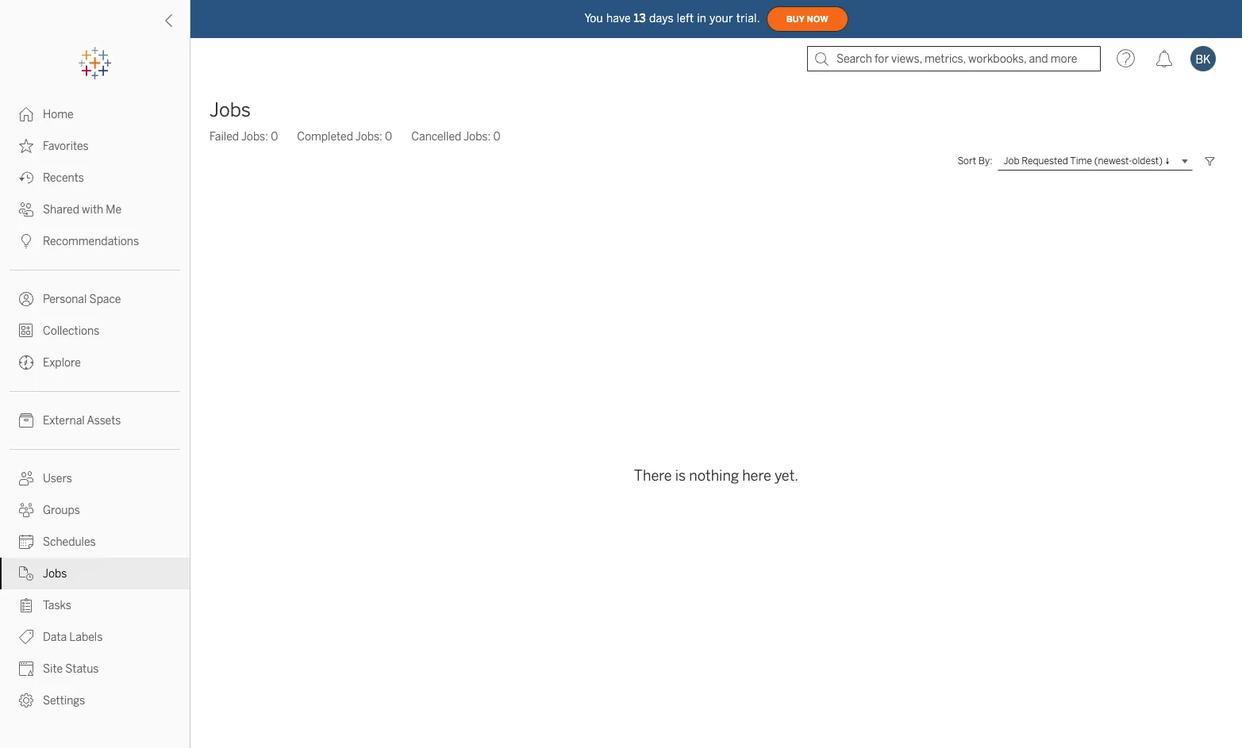Task type: describe. For each thing, give the bounding box(es) containing it.
now
[[807, 14, 828, 24]]

completed jobs: 0
[[297, 130, 392, 144]]

shared
[[43, 203, 79, 217]]

collections
[[43, 325, 99, 338]]

is
[[675, 467, 686, 485]]

job
[[1004, 155, 1020, 166]]

assets
[[87, 414, 121, 428]]

recommendations
[[43, 235, 139, 248]]

settings link
[[0, 685, 190, 717]]

time
[[1070, 155, 1092, 166]]

favorites
[[43, 140, 89, 153]]

jobs link
[[0, 558, 190, 590]]

data labels
[[43, 631, 103, 645]]

0 for failed jobs: 0
[[271, 130, 278, 144]]

personal space
[[43, 293, 121, 306]]

trial.
[[736, 12, 760, 25]]

personal
[[43, 293, 87, 306]]

job requested time (newest-oldest) button
[[997, 152, 1193, 171]]

schedules
[[43, 536, 96, 549]]

buy now button
[[767, 6, 848, 32]]

there is nothing here yet.
[[634, 467, 799, 485]]

site status link
[[0, 653, 190, 685]]

explore link
[[0, 347, 190, 379]]

explore
[[43, 356, 81, 370]]

external
[[43, 414, 85, 428]]

sort by:
[[958, 156, 993, 167]]

site
[[43, 663, 63, 676]]

home
[[43, 108, 74, 121]]

oldest)
[[1132, 155, 1163, 166]]

nothing
[[689, 467, 739, 485]]

favorites link
[[0, 130, 190, 162]]

failed
[[210, 130, 239, 144]]

your
[[710, 12, 733, 25]]

recommendations link
[[0, 225, 190, 257]]

data
[[43, 631, 67, 645]]

external assets link
[[0, 405, 190, 437]]

jobs: for failed
[[241, 130, 268, 144]]

sort
[[958, 156, 976, 167]]

with
[[82, 203, 103, 217]]

navigation panel element
[[0, 48, 190, 717]]

data labels link
[[0, 622, 190, 653]]

groups
[[43, 504, 80, 518]]

have
[[606, 12, 631, 25]]



Task type: locate. For each thing, give the bounding box(es) containing it.
1 horizontal spatial jobs
[[210, 98, 251, 121]]

0 horizontal spatial 0
[[271, 130, 278, 144]]

in
[[697, 12, 707, 25]]

0 right the failed
[[271, 130, 278, 144]]

site status
[[43, 663, 99, 676]]

jobs up tasks
[[43, 568, 67, 581]]

failed jobs: 0
[[210, 130, 278, 144]]

buy
[[786, 14, 805, 24]]

jobs: right cancelled
[[464, 130, 491, 144]]

shared with me
[[43, 203, 122, 217]]

0
[[271, 130, 278, 144], [385, 130, 392, 144], [493, 130, 501, 144]]

jobs: for completed
[[355, 130, 383, 144]]

settings
[[43, 695, 85, 708]]

0 for cancelled jobs: 0
[[493, 130, 501, 144]]

home link
[[0, 98, 190, 130]]

main navigation. press the up and down arrow keys to access links. element
[[0, 98, 190, 717]]

0 horizontal spatial jobs
[[43, 568, 67, 581]]

jobs:
[[241, 130, 268, 144], [355, 130, 383, 144], [464, 130, 491, 144]]

personal space link
[[0, 283, 190, 315]]

labels
[[69, 631, 103, 645]]

completed
[[297, 130, 353, 144]]

external assets
[[43, 414, 121, 428]]

me
[[106, 203, 122, 217]]

0 left cancelled
[[385, 130, 392, 144]]

job requested time (newest-oldest)
[[1004, 155, 1163, 166]]

1 0 from the left
[[271, 130, 278, 144]]

Search for views, metrics, workbooks, and more text field
[[807, 46, 1101, 71]]

2 jobs: from the left
[[355, 130, 383, 144]]

1 vertical spatial jobs
[[43, 568, 67, 581]]

status
[[65, 663, 99, 676]]

recents link
[[0, 162, 190, 194]]

groups link
[[0, 495, 190, 526]]

1 horizontal spatial 0
[[385, 130, 392, 144]]

cancelled
[[411, 130, 462, 144]]

users
[[43, 472, 72, 486]]

left
[[677, 12, 694, 25]]

1 jobs: from the left
[[241, 130, 268, 144]]

jobs up the failed
[[210, 98, 251, 121]]

space
[[89, 293, 121, 306]]

3 0 from the left
[[493, 130, 501, 144]]

3 jobs: from the left
[[464, 130, 491, 144]]

jobs inside main navigation. press the up and down arrow keys to access links. element
[[43, 568, 67, 581]]

jobs: right the completed
[[355, 130, 383, 144]]

shared with me link
[[0, 194, 190, 225]]

schedules link
[[0, 526, 190, 558]]

0 vertical spatial jobs
[[210, 98, 251, 121]]

0 right cancelled
[[493, 130, 501, 144]]

jobs
[[210, 98, 251, 121], [43, 568, 67, 581]]

2 0 from the left
[[385, 130, 392, 144]]

0 for completed jobs: 0
[[385, 130, 392, 144]]

by:
[[979, 156, 993, 167]]

0 horizontal spatial jobs:
[[241, 130, 268, 144]]

2 horizontal spatial jobs:
[[464, 130, 491, 144]]

13
[[634, 12, 646, 25]]

tasks
[[43, 599, 71, 613]]

you
[[585, 12, 603, 25]]

you have 13 days left in your trial.
[[585, 12, 760, 25]]

2 horizontal spatial 0
[[493, 130, 501, 144]]

1 horizontal spatial jobs:
[[355, 130, 383, 144]]

tasks link
[[0, 590, 190, 622]]

collections link
[[0, 315, 190, 347]]

requested
[[1022, 155, 1068, 166]]

cancelled jobs: 0
[[411, 130, 501, 144]]

(newest-
[[1094, 155, 1132, 166]]

yet.
[[775, 467, 799, 485]]

days
[[649, 12, 674, 25]]

jobs: right the failed
[[241, 130, 268, 144]]

recents
[[43, 171, 84, 185]]

there
[[634, 467, 672, 485]]

here
[[742, 467, 771, 485]]

users link
[[0, 463, 190, 495]]

buy now
[[786, 14, 828, 24]]

jobs: for cancelled
[[464, 130, 491, 144]]



Task type: vqa. For each thing, say whether or not it's contained in the screenshot.
file (microsoft excel) image
no



